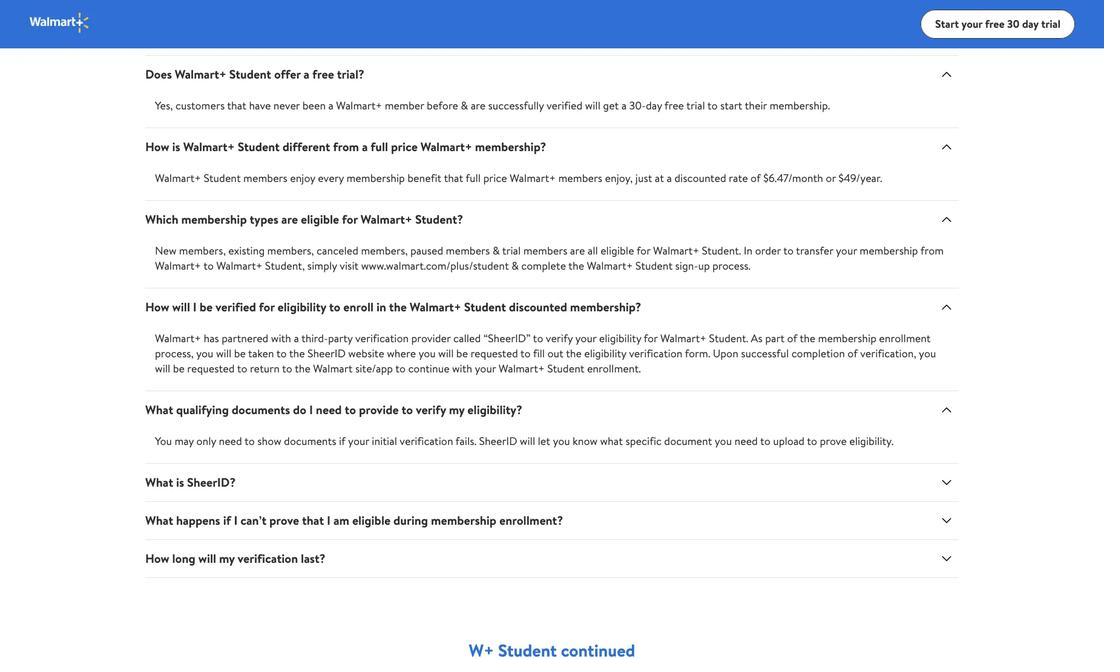 Task type: locate. For each thing, give the bounding box(es) containing it.
document
[[664, 434, 712, 449]]

enrollment?
[[499, 513, 563, 529]]

0 vertical spatial discounted
[[675, 171, 726, 186]]

0 vertical spatial at
[[365, 10, 375, 25]]

2 vertical spatial what
[[145, 513, 173, 529]]

the inside 'new members, existing members, canceled members, paused members & trial members are all eligible for walmart+ student. in order to transfer your membership from walmart+ to walmart+ student, simply visit www.walmart.com/plus/student & complete the walmart+ student sign-up process.'
[[569, 259, 584, 274]]

the left 'us'
[[583, 10, 598, 25]]

do
[[293, 402, 307, 418]]

your right out at bottom
[[576, 331, 597, 346]]

verify right the fill
[[546, 331, 573, 346]]

in left an
[[877, 0, 885, 10]]

does walmart+ student offer a free trial? image
[[940, 67, 954, 82]]

long
[[172, 551, 195, 567]]

new members, existing members, canceled members, paused members & trial members are all eligible for walmart+ student. in order to transfer your membership from walmart+ to walmart+ student, simply visit www.walmart.com/plus/student & complete the walmart+ student sign-up process.
[[155, 243, 944, 274]]

my right "long"
[[219, 551, 235, 567]]

form.
[[685, 346, 710, 361]]

1 vertical spatial verified
[[215, 299, 256, 315]]

eligible
[[192, 0, 226, 10], [301, 211, 339, 228], [601, 243, 634, 259], [352, 513, 391, 529]]

at left title
[[365, 10, 375, 25]]

how is walmart+ student different from a full price walmart+ membership? image
[[940, 140, 954, 154]]

at right just
[[655, 171, 664, 186]]

0 vertical spatial sheerid
[[308, 346, 346, 361]]

and
[[350, 25, 367, 41]]

verification left form. on the right bottom of page
[[629, 346, 683, 361]]

0 horizontal spatial free
[[312, 66, 334, 82]]

1 vertical spatial sheerid
[[479, 434, 517, 449]]

my
[[449, 402, 465, 418], [219, 551, 235, 567]]

meet
[[362, 0, 387, 10]]

be right provider
[[456, 346, 468, 361]]

you left "meet"
[[342, 0, 360, 10]]

2 horizontal spatial that
[[444, 171, 463, 186]]

a inside walmart+ has partnered with a third-party verification provider called "sheerid" to verify your eligibility for walmart+ student. as part of the membership enrollment process, you will be taken to the sheerid website where you will be requested to fill out the eligibility verification form. upon successful completion of verification, you will be requested to return to the walmart site/app to continue with your walmart+ student enrollment.
[[294, 331, 299, 346]]

discounted down complete
[[509, 299, 567, 315]]

will
[[585, 98, 601, 113], [172, 299, 190, 315], [216, 346, 231, 361], [438, 346, 454, 361], [155, 361, 170, 377], [520, 434, 535, 449], [198, 551, 216, 567]]

process,
[[155, 346, 194, 361]]

0 horizontal spatial verified
[[215, 299, 256, 315]]

0 vertical spatial free
[[985, 16, 1005, 31]]

1 horizontal spatial &
[[493, 243, 500, 259]]

are right complete
[[570, 243, 585, 259]]

commonwealths
[[270, 25, 347, 41]]

what is sheerid? image
[[940, 476, 954, 490]]

a left current
[[693, 0, 698, 10]]

0 vertical spatial my
[[449, 402, 465, 418]]

full down member
[[371, 139, 388, 155]]

verified up partnered
[[215, 299, 256, 315]]

prove
[[820, 434, 847, 449], [269, 513, 299, 529]]

been
[[303, 98, 326, 113]]

0 horizontal spatial that
[[227, 98, 246, 113]]

with
[[271, 331, 291, 346], [452, 361, 472, 377]]

what happens if i can't prove that i am eligible during membership enrollment?
[[145, 513, 563, 529]]

verification right meets
[[671, 10, 725, 25]]

all right "meet"
[[389, 0, 400, 10]]

full right 'benefit'
[[466, 171, 481, 186]]

2 vertical spatial if
[[223, 513, 231, 529]]

a right offer
[[304, 66, 310, 82]]

to left start
[[708, 98, 718, 113]]

1 vertical spatial day
[[646, 98, 662, 113]]

1 vertical spatial student.
[[709, 331, 749, 346]]

how left "long"
[[145, 551, 169, 567]]

student. left in
[[702, 243, 741, 259]]

of right rate
[[751, 171, 761, 186]]

free right 30-
[[665, 98, 684, 113]]

day right 30
[[1022, 16, 1039, 31]]

membership inside 'new members, existing members, canceled members, paused members & trial members are all eligible for walmart+ student. in order to transfer your membership from walmart+ to walmart+ student, simply visit www.walmart.com/plus/student & complete the walmart+ student sign-up process.'
[[860, 243, 918, 259]]

0 horizontal spatial sheerid
[[308, 346, 346, 361]]

with left third-
[[271, 331, 291, 346]]

0 horizontal spatial membership?
[[475, 139, 546, 155]]

0 vertical spatial price
[[391, 139, 418, 155]]

0 vertical spatial what
[[145, 402, 173, 418]]

documents up show
[[232, 402, 290, 418]]

to left show
[[245, 434, 255, 449]]

members, right new
[[179, 243, 226, 259]]

2 horizontal spatial trial
[[1041, 16, 1061, 31]]

1 horizontal spatial prove
[[820, 434, 847, 449]]

walmart
[[313, 361, 353, 377]]

criteria:
[[466, 0, 503, 10]]

2 horizontal spatial members,
[[361, 243, 408, 259]]

need
[[316, 402, 342, 418], [219, 434, 242, 449], [735, 434, 758, 449]]

2 how from the top
[[145, 299, 169, 315]]

to right provide
[[402, 402, 413, 418]]

&
[[461, 98, 468, 113], [493, 243, 500, 259], [512, 259, 519, 274]]

student,
[[265, 259, 305, 274]]

enrollment
[[879, 331, 931, 346]]

of left age
[[582, 0, 593, 10]]

1 horizontal spatial need
[[316, 402, 342, 418]]

the
[[402, 0, 418, 10], [583, 10, 598, 25], [855, 10, 871, 25], [569, 259, 584, 274], [389, 299, 407, 315], [800, 331, 816, 346], [289, 346, 305, 361], [566, 346, 582, 361], [295, 361, 311, 377]]

trial
[[1041, 16, 1061, 31], [687, 98, 705, 113], [502, 243, 521, 259]]

1 vertical spatial what
[[145, 475, 173, 491]]

1 vertical spatial price
[[483, 171, 507, 186]]

to
[[708, 98, 718, 113], [784, 243, 794, 259], [204, 259, 214, 274], [329, 299, 341, 315], [533, 331, 543, 346], [277, 346, 287, 361], [521, 346, 531, 361], [237, 361, 247, 377], [282, 361, 292, 377], [395, 361, 406, 377], [345, 402, 356, 418], [402, 402, 413, 418], [245, 434, 255, 449], [760, 434, 771, 449], [807, 434, 817, 449]]

3 how from the top
[[145, 551, 169, 567]]

need left upload
[[735, 434, 758, 449]]

1 what from the top
[[145, 402, 173, 418]]

0 vertical spatial trial
[[1041, 16, 1061, 31]]

1 vertical spatial my
[[219, 551, 235, 567]]

how is walmart+ student different from a full price walmart+ membership?
[[145, 139, 546, 155]]

enrollment.
[[587, 361, 641, 377]]

1 vertical spatial free
[[312, 66, 334, 82]]

0 horizontal spatial all
[[389, 0, 400, 10]]

from up every
[[333, 139, 359, 155]]

trial left start
[[687, 98, 705, 113]]

1 horizontal spatial members,
[[267, 243, 314, 259]]

sheerid?
[[187, 475, 236, 491]]

what for what is sheerid?
[[145, 475, 173, 491]]

what
[[600, 434, 623, 449]]

your left "initial"
[[348, 434, 369, 449]]

college
[[474, 10, 509, 25]]

1 vertical spatial at
[[655, 171, 664, 186]]

1 horizontal spatial that
[[302, 513, 324, 529]]

what
[[145, 402, 173, 418], [145, 475, 173, 491], [145, 513, 173, 529]]

need right do
[[316, 402, 342, 418]]

who
[[617, 10, 637, 25]]

student?
[[415, 211, 463, 228]]

undergraduate
[[155, 10, 224, 25]]

simply
[[307, 259, 337, 274]]

0 horizontal spatial requested
[[187, 361, 235, 377]]

what left 'qualifying'
[[145, 402, 173, 418]]

in
[[744, 243, 753, 259]]

how will i be verified for eligibility to enroll in the walmart+ student discounted membership? image
[[940, 300, 954, 315]]

requested
[[471, 346, 518, 361], [187, 361, 235, 377]]

upon
[[713, 346, 739, 361]]

start your free 30 day trial
[[935, 16, 1061, 31]]

0 horizontal spatial my
[[219, 551, 235, 567]]

1 vertical spatial with
[[452, 361, 472, 377]]

every
[[318, 171, 344, 186]]

0 horizontal spatial from
[[333, 139, 359, 155]]

2 vertical spatial how
[[145, 551, 169, 567]]

that left am
[[302, 513, 324, 529]]

walmart+
[[245, 0, 291, 10], [175, 66, 226, 82], [336, 98, 382, 113], [183, 139, 235, 155], [421, 139, 472, 155], [155, 171, 201, 186], [510, 171, 556, 186], [361, 211, 412, 228], [653, 243, 699, 259], [155, 259, 201, 274], [216, 259, 262, 274], [587, 259, 633, 274], [410, 299, 461, 315], [155, 331, 201, 346], [660, 331, 707, 346], [499, 361, 545, 377]]

30
[[1007, 16, 1020, 31]]

1 horizontal spatial from
[[921, 243, 944, 259]]

to left enroll
[[329, 299, 341, 315]]

is for what
[[176, 475, 184, 491]]

verification inside you are eligible for walmart+ student if you meet all the following criteria: you are 18 years of age or older. you are a current or incoming student enrolled in an undergraduate or advanced degree program at a title iv-accredited college or university in the us who meets verification qualifications. you reside in the united states (including its territories, commonwealths and possessions).
[[671, 10, 725, 25]]

0 vertical spatial full
[[371, 139, 388, 155]]

0 horizontal spatial trial
[[502, 243, 521, 259]]

know
[[573, 434, 598, 449]]

has
[[204, 331, 219, 346]]

are right types
[[281, 211, 298, 228]]

enjoy,
[[605, 171, 633, 186]]

what left the happens at the left bottom
[[145, 513, 173, 529]]

free left 30
[[985, 16, 1005, 31]]

members, right visit
[[361, 243, 408, 259]]

verified left get at right
[[547, 98, 583, 113]]

0 vertical spatial is
[[172, 139, 180, 155]]

0 horizontal spatial with
[[271, 331, 291, 346]]

which
[[145, 211, 178, 228]]

1 vertical spatial that
[[444, 171, 463, 186]]

0 horizontal spatial members,
[[179, 243, 226, 259]]

what left sheerid?
[[145, 475, 173, 491]]

0 vertical spatial verify
[[546, 331, 573, 346]]

you
[[342, 0, 360, 10], [196, 346, 213, 361], [419, 346, 436, 361], [919, 346, 936, 361], [553, 434, 570, 449], [715, 434, 732, 449]]

w+ image
[[29, 12, 90, 34]]

the right complete
[[569, 259, 584, 274]]

1 horizontal spatial verified
[[547, 98, 583, 113]]

1 horizontal spatial price
[[483, 171, 507, 186]]

0 vertical spatial verified
[[547, 98, 583, 113]]

from down which membership types are eligible for walmart+ student? icon
[[921, 243, 944, 259]]

enroll
[[343, 299, 374, 315]]

your inside button
[[962, 16, 983, 31]]

or right age
[[615, 0, 625, 10]]

or right its
[[227, 10, 237, 25]]

how
[[145, 139, 169, 155], [145, 299, 169, 315], [145, 551, 169, 567]]

student. inside 'new members, existing members, canceled members, paused members & trial members are all eligible for walmart+ student. in order to transfer your membership from walmart+ to walmart+ student, simply visit www.walmart.com/plus/student & complete the walmart+ student sign-up process.'
[[702, 243, 741, 259]]

be up 'qualifying'
[[173, 361, 185, 377]]

a right get at right
[[622, 98, 627, 113]]

up
[[698, 259, 710, 274]]

student.
[[702, 243, 741, 259], [709, 331, 749, 346]]

last?
[[301, 551, 326, 567]]

0 vertical spatial how
[[145, 139, 169, 155]]

you inside you are eligible for walmart+ student if you meet all the following criteria: you are 18 years of age or older. you are a current or incoming student enrolled in an undergraduate or advanced degree program at a title iv-accredited college or university in the us who meets verification qualifications. you reside in the united states (including its territories, commonwealths and possessions).
[[342, 0, 360, 10]]

or
[[615, 0, 625, 10], [739, 0, 749, 10], [227, 10, 237, 25], [511, 10, 521, 25], [826, 171, 836, 186]]

to left existing
[[204, 259, 214, 274]]

a left third-
[[294, 331, 299, 346]]

discounted left rate
[[675, 171, 726, 186]]

i left am
[[327, 513, 331, 529]]

eligibility right out at bottom
[[584, 346, 627, 361]]

for inside 'new members, existing members, canceled members, paused members & trial members are all eligible for walmart+ student. in order to transfer your membership from walmart+ to walmart+ student, simply visit www.walmart.com/plus/student & complete the walmart+ student sign-up process.'
[[637, 243, 651, 259]]

1 horizontal spatial full
[[466, 171, 481, 186]]

for up territories,
[[228, 0, 242, 10]]

1 horizontal spatial day
[[1022, 16, 1039, 31]]

successfully
[[488, 98, 544, 113]]

prove left eligibility.
[[820, 434, 847, 449]]

student. inside walmart+ has partnered with a third-party verification provider called "sheerid" to verify your eligibility for walmart+ student. as part of the membership enrollment process, you will be taken to the sheerid website where you will be requested to fill out the eligibility verification form. upon successful completion of verification, you will be requested to return to the walmart site/app to continue with your walmart+ student enrollment.
[[709, 331, 749, 346]]

your inside 'new members, existing members, canceled members, paused members & trial members are all eligible for walmart+ student. in order to transfer your membership from walmart+ to walmart+ student, simply visit www.walmart.com/plus/student & complete the walmart+ student sign-up process.'
[[836, 243, 857, 259]]

student inside 'new members, existing members, canceled members, paused members & trial members are all eligible for walmart+ student. in order to transfer your membership from walmart+ to walmart+ student, simply visit www.walmart.com/plus/student & complete the walmart+ student sign-up process.'
[[636, 259, 673, 274]]

0 vertical spatial prove
[[820, 434, 847, 449]]

0 horizontal spatial prove
[[269, 513, 299, 529]]

is
[[172, 139, 180, 155], [176, 475, 184, 491]]

1 vertical spatial documents
[[284, 434, 336, 449]]

student
[[797, 0, 833, 10]]

a right different
[[362, 139, 368, 155]]

sheerid down eligibility?
[[479, 434, 517, 449]]

1 horizontal spatial all
[[588, 243, 598, 259]]

requested down has
[[187, 361, 235, 377]]

2 horizontal spatial free
[[985, 16, 1005, 31]]

1 horizontal spatial membership?
[[570, 299, 642, 315]]

verification
[[671, 10, 725, 25], [355, 331, 409, 346], [629, 346, 683, 361], [400, 434, 453, 449], [238, 551, 298, 567]]

years
[[555, 0, 580, 10]]

1 vertical spatial how
[[145, 299, 169, 315]]

how for how is walmart+ student different from a full price walmart+ membership?
[[145, 139, 169, 155]]

enjoy
[[290, 171, 315, 186]]

1 vertical spatial is
[[176, 475, 184, 491]]

is down yes,
[[172, 139, 180, 155]]

where
[[387, 346, 416, 361]]

existing
[[228, 243, 265, 259]]

prove right "can't"
[[269, 513, 299, 529]]

1 horizontal spatial with
[[452, 361, 472, 377]]

verified
[[547, 98, 583, 113], [215, 299, 256, 315]]

2 vertical spatial trial
[[502, 243, 521, 259]]

$49/year.
[[839, 171, 883, 186]]

0 vertical spatial student.
[[702, 243, 741, 259]]

for up canceled at the left of the page
[[342, 211, 358, 228]]

1 how from the top
[[145, 139, 169, 155]]

0 horizontal spatial full
[[371, 139, 388, 155]]

1 vertical spatial discounted
[[509, 299, 567, 315]]

benefit
[[408, 171, 442, 186]]

is left sheerid?
[[176, 475, 184, 491]]

verify down the continue at the bottom of the page
[[416, 402, 446, 418]]

order
[[755, 243, 781, 259]]

verification up site/app
[[355, 331, 409, 346]]

your right transfer
[[836, 243, 857, 259]]

0 vertical spatial all
[[389, 0, 400, 10]]

have
[[249, 98, 271, 113]]

1 horizontal spatial verify
[[546, 331, 573, 346]]

1 horizontal spatial my
[[449, 402, 465, 418]]

in right university on the top of the page
[[572, 10, 580, 25]]

0 vertical spatial that
[[227, 98, 246, 113]]

which membership types are eligible for walmart+ student? image
[[940, 213, 954, 227]]

to left out at bottom
[[533, 331, 543, 346]]

successful
[[741, 346, 789, 361]]

trial left complete
[[502, 243, 521, 259]]

are
[[175, 0, 190, 10], [525, 0, 540, 10], [676, 0, 691, 10], [471, 98, 486, 113], [281, 211, 298, 228], [570, 243, 585, 259]]

members, down which membership types are eligible for walmart+ student?
[[267, 243, 314, 259]]

1 vertical spatial full
[[466, 171, 481, 186]]

if left "can't"
[[223, 513, 231, 529]]

title
[[385, 10, 405, 25]]

2 what from the top
[[145, 475, 173, 491]]

of
[[582, 0, 593, 10], [751, 171, 761, 186], [787, 331, 798, 346], [848, 346, 858, 361]]

requested left the fill
[[471, 346, 518, 361]]

0 horizontal spatial at
[[365, 10, 375, 25]]

at inside you are eligible for walmart+ student if you meet all the following criteria: you are 18 years of age or older. you are a current or incoming student enrolled in an undergraduate or advanced degree program at a title iv-accredited college or university in the us who meets verification qualifications. you reside in the united states (including its territories, commonwealths and possessions).
[[365, 10, 375, 25]]

1 vertical spatial all
[[588, 243, 598, 259]]

1 vertical spatial trial
[[687, 98, 705, 113]]

1 horizontal spatial discounted
[[675, 171, 726, 186]]

verify
[[546, 331, 573, 346], [416, 402, 446, 418]]

1 horizontal spatial free
[[665, 98, 684, 113]]

or right college
[[511, 10, 521, 25]]

1 vertical spatial from
[[921, 243, 944, 259]]

0 vertical spatial if
[[333, 0, 340, 10]]

just
[[636, 171, 652, 186]]

0 horizontal spatial verify
[[416, 402, 446, 418]]

3 what from the top
[[145, 513, 173, 529]]

all inside 'new members, existing members, canceled members, paused members & trial members are all eligible for walmart+ student. in order to transfer your membership from walmart+ to walmart+ student, simply visit www.walmart.com/plus/student & complete the walmart+ student sign-up process.'
[[588, 243, 598, 259]]

you
[[155, 0, 172, 10], [506, 0, 523, 10], [656, 0, 673, 10], [794, 10, 811, 25], [155, 434, 172, 449]]

1 horizontal spatial trial
[[687, 98, 705, 113]]

day right get at right
[[646, 98, 662, 113]]

0 vertical spatial day
[[1022, 16, 1039, 31]]



Task type: vqa. For each thing, say whether or not it's contained in the screenshot.
|
no



Task type: describe. For each thing, give the bounding box(es) containing it.
is for how
[[172, 139, 180, 155]]

your down called
[[475, 361, 496, 377]]

to right upload
[[807, 434, 817, 449]]

0 vertical spatial membership?
[[475, 139, 546, 155]]

to right return
[[282, 361, 292, 377]]

provider
[[411, 331, 451, 346]]

be left "taken"
[[234, 346, 246, 361]]

the right return
[[289, 346, 305, 361]]

from inside 'new members, existing members, canceled members, paused members & trial members are all eligible for walmart+ student. in order to transfer your membership from walmart+ to walmart+ student, simply visit www.walmart.com/plus/student & complete the walmart+ student sign-up process.'
[[921, 243, 944, 259]]

in right enroll
[[377, 299, 386, 315]]

only
[[196, 434, 216, 449]]

united
[[874, 10, 906, 25]]

specific
[[626, 434, 662, 449]]

you may only need to show documents if your initial verification fails. sheerid will let you know what specific document you need to upload to prove eligibility.
[[155, 434, 894, 449]]

1 horizontal spatial at
[[655, 171, 664, 186]]

how for how will i be verified for eligibility to enroll in the walmart+ student discounted membership?
[[145, 299, 169, 315]]

0 horizontal spatial &
[[461, 98, 468, 113]]

you left reside
[[794, 10, 811, 25]]

0 vertical spatial documents
[[232, 402, 290, 418]]

to left provide
[[345, 402, 356, 418]]

website
[[348, 346, 384, 361]]

during
[[394, 513, 428, 529]]

types
[[250, 211, 279, 228]]

their
[[745, 98, 767, 113]]

all inside you are eligible for walmart+ student if you meet all the following criteria: you are 18 years of age or older. you are a current or incoming student enrolled in an undergraduate or advanced degree program at a title iv-accredited college or university in the us who meets verification qualifications. you reside in the united states (including its territories, commonwealths and possessions).
[[389, 0, 400, 10]]

fails.
[[456, 434, 477, 449]]

what is sheerid?
[[145, 475, 236, 491]]

1 horizontal spatial sheerid
[[479, 434, 517, 449]]

the left walmart
[[295, 361, 311, 377]]

verification left fails. at the bottom left
[[400, 434, 453, 449]]

reside
[[814, 10, 842, 25]]

0 vertical spatial from
[[333, 139, 359, 155]]

"sheerid"
[[484, 331, 531, 346]]

for up partnered
[[259, 299, 275, 315]]

customers
[[176, 98, 225, 113]]

you right "verification,"
[[919, 346, 936, 361]]

0 horizontal spatial price
[[391, 139, 418, 155]]

how will i be verified for eligibility to enroll in the walmart+ student discounted membership?
[[145, 299, 642, 315]]

return
[[250, 361, 280, 377]]

for inside walmart+ has partnered with a third-party verification provider called "sheerid" to verify your eligibility for walmart+ student. as part of the membership enrollment process, you will be taken to the sheerid website where you will be requested to fill out the eligibility verification form. upon successful completion of verification, you will be requested to return to the walmart site/app to continue with your walmart+ student enrollment.
[[644, 331, 658, 346]]

meets
[[639, 10, 668, 25]]

does
[[145, 66, 172, 82]]

verification,
[[860, 346, 917, 361]]

for inside you are eligible for walmart+ student if you meet all the following criteria: you are 18 years of age or older. you are a current or incoming student enrolled in an undergraduate or advanced degree program at a title iv-accredited college or university in the us who meets verification qualifications. you reside in the united states (including its territories, commonwealths and possessions).
[[228, 0, 242, 10]]

qualifications.
[[727, 10, 791, 25]]

you right where
[[419, 346, 436, 361]]

1 vertical spatial verify
[[416, 402, 446, 418]]

upload
[[773, 434, 805, 449]]

to right site/app
[[395, 361, 406, 377]]

partnered
[[222, 331, 268, 346]]

eligible inside 'new members, existing members, canceled members, paused members & trial members are all eligible for walmart+ student. in order to transfer your membership from walmart+ to walmart+ student, simply visit www.walmart.com/plus/student & complete the walmart+ student sign-up process.'
[[601, 243, 634, 259]]

accredited
[[422, 10, 472, 25]]

get
[[603, 98, 619, 113]]

eligibility?
[[468, 402, 522, 418]]

how long will my verification last? image
[[940, 552, 954, 567]]

different
[[283, 139, 330, 155]]

complete
[[521, 259, 566, 274]]

out
[[548, 346, 564, 361]]

states
[[908, 10, 937, 25]]

2 vertical spatial free
[[665, 98, 684, 113]]

you right criteria: at the left top
[[506, 0, 523, 10]]

transfer
[[796, 243, 834, 259]]

you left may
[[155, 434, 172, 449]]

1 vertical spatial membership?
[[570, 299, 642, 315]]

advanced
[[240, 10, 284, 25]]

incoming
[[751, 0, 795, 10]]

trial inside button
[[1041, 16, 1061, 31]]

to left upload
[[760, 434, 771, 449]]

are up (including
[[175, 0, 190, 10]]

you right let
[[553, 434, 570, 449]]

eligibility up enrollment.
[[599, 331, 641, 346]]

provide
[[359, 402, 399, 418]]

older.
[[627, 0, 654, 10]]

you right process,
[[196, 346, 213, 361]]

initial
[[372, 434, 397, 449]]

student inside walmart+ has partnered with a third-party verification provider called "sheerid" to verify your eligibility for walmart+ student. as part of the membership enrollment process, you will be taken to the sheerid website where you will be requested to fill out the eligibility verification form. upon successful completion of verification, you will be requested to return to the walmart site/app to continue with your walmart+ student enrollment.
[[547, 361, 585, 377]]

0 vertical spatial with
[[271, 331, 291, 346]]

enrolled
[[836, 0, 874, 10]]

1 vertical spatial if
[[339, 434, 346, 449]]

free inside start your free 30 day trial button
[[985, 16, 1005, 31]]

0 horizontal spatial need
[[219, 434, 242, 449]]

what happens if i can't prove that i am eligible during membership enrollment? image
[[940, 514, 954, 529]]

1 members, from the left
[[179, 243, 226, 259]]

start
[[935, 16, 959, 31]]

sign-
[[675, 259, 698, 274]]

the right out at bottom
[[566, 346, 582, 361]]

day inside button
[[1022, 16, 1039, 31]]

the left united
[[855, 10, 871, 25]]

to left the fill
[[521, 346, 531, 361]]

sheerid inside walmart+ has partnered with a third-party verification provider called "sheerid" to verify your eligibility for walmart+ student. as part of the membership enrollment process, you will be taken to the sheerid website where you will be requested to fill out the eligibility verification form. upon successful completion of verification, you will be requested to return to the walmart site/app to continue with your walmart+ student enrollment.
[[308, 346, 346, 361]]

the right enroll
[[389, 299, 407, 315]]

which membership types are eligible for walmart+ student?
[[145, 211, 463, 228]]

show
[[257, 434, 281, 449]]

walmart+ has partnered with a third-party verification provider called "sheerid" to verify your eligibility for walmart+ student. as part of the membership enrollment process, you will be taken to the sheerid website where you will be requested to fill out the eligibility verification form. upon successful completion of verification, you will be requested to return to the walmart site/app to continue with your walmart+ student enrollment.
[[155, 331, 936, 377]]

a right 'been'
[[328, 98, 334, 113]]

i up process,
[[193, 299, 197, 315]]

completion
[[792, 346, 845, 361]]

are left 18
[[525, 0, 540, 10]]

eligible inside you are eligible for walmart+ student if you meet all the following criteria: you are 18 years of age or older. you are a current or incoming student enrolled in an undergraduate or advanced degree program at a title iv-accredited college or university in the us who meets verification qualifications. you reside in the united states (including its territories, commonwealths and possessions).
[[192, 0, 226, 10]]

you right "document"
[[715, 434, 732, 449]]

a right just
[[667, 171, 672, 186]]

verification down "can't"
[[238, 551, 298, 567]]

verify inside walmart+ has partnered with a third-party verification provider called "sheerid" to verify your eligibility for walmart+ student. as part of the membership enrollment process, you will be taken to the sheerid website where you will be requested to fill out the eligibility verification form. upon successful completion of verification, you will be requested to return to the walmart site/app to continue with your walmart+ student enrollment.
[[546, 331, 573, 346]]

what qualifying documents do i need to provide to verify my eligibility? image
[[940, 403, 954, 418]]

3 members, from the left
[[361, 243, 408, 259]]

qualifying
[[176, 402, 229, 418]]

1 vertical spatial prove
[[269, 513, 299, 529]]

to left return
[[237, 361, 247, 377]]

offer
[[274, 66, 301, 82]]

does walmart+ student offer a free trial?
[[145, 66, 364, 82]]

0 horizontal spatial discounted
[[509, 299, 567, 315]]

iv-
[[408, 10, 422, 25]]

continue
[[408, 361, 450, 377]]

degree
[[287, 10, 320, 25]]

university
[[524, 10, 569, 25]]

paused
[[410, 243, 443, 259]]

am
[[334, 513, 349, 529]]

2 vertical spatial that
[[302, 513, 324, 529]]

of right part
[[787, 331, 798, 346]]

1 horizontal spatial requested
[[471, 346, 518, 361]]

an
[[888, 0, 899, 10]]

to right "taken"
[[277, 346, 287, 361]]

eligibility up third-
[[278, 299, 326, 315]]

canceled
[[317, 243, 359, 259]]

i left "can't"
[[234, 513, 238, 529]]

third-
[[301, 331, 328, 346]]

0 horizontal spatial day
[[646, 98, 662, 113]]

current
[[701, 0, 736, 10]]

fill
[[533, 346, 545, 361]]

as
[[751, 331, 763, 346]]

trial inside 'new members, existing members, canceled members, paused members & trial members are all eligible for walmart+ student. in order to transfer your membership from walmart+ to walmart+ student, simply visit www.walmart.com/plus/student & complete the walmart+ student sign-up process.'
[[502, 243, 521, 259]]

www.walmart.com/plus/student
[[361, 259, 509, 274]]

you up (including
[[155, 0, 172, 10]]

site/app
[[355, 361, 393, 377]]

are right meets
[[676, 0, 691, 10]]

you right older.
[[656, 0, 673, 10]]

18
[[543, 0, 552, 10]]

are right before
[[471, 98, 486, 113]]

(including
[[155, 25, 201, 41]]

possessions).
[[369, 25, 430, 41]]

if inside you are eligible for walmart+ student if you meet all the following criteria: you are 18 years of age or older. you are a current or incoming student enrolled in an undergraduate or advanced degree program at a title iv-accredited college or university in the us who meets verification qualifications. you reside in the united states (including its territories, commonwealths and possessions).
[[333, 0, 340, 10]]

2 horizontal spatial &
[[512, 259, 519, 274]]

i right do
[[309, 402, 313, 418]]

membership inside walmart+ has partnered with a third-party verification provider called "sheerid" to verify your eligibility for walmart+ student. as part of the membership enrollment process, you will be taken to the sheerid website where you will be requested to fill out the eligibility verification form. upon successful completion of verification, you will be requested to return to the walmart site/app to continue with your walmart+ student enrollment.
[[818, 331, 877, 346]]

how for how long will my verification last?
[[145, 551, 169, 567]]

2 horizontal spatial need
[[735, 434, 758, 449]]

membership.
[[770, 98, 830, 113]]

its
[[204, 25, 215, 41]]

student inside you are eligible for walmart+ student if you meet all the following criteria: you are 18 years of age or older. you are a current or incoming student enrolled in an undergraduate or advanced degree program at a title iv-accredited college or university in the us who meets verification qualifications. you reside in the united states (including its territories, commonwealths and possessions).
[[293, 0, 331, 10]]

us
[[601, 10, 615, 25]]

start
[[720, 98, 743, 113]]

of right completion
[[848, 346, 858, 361]]

member
[[385, 98, 424, 113]]

or left $49/year.
[[826, 171, 836, 186]]

the right part
[[800, 331, 816, 346]]

what qualifying documents do i need to provide to verify my eligibility?
[[145, 402, 522, 418]]

new
[[155, 243, 177, 259]]

happens
[[176, 513, 220, 529]]

yes, customers that have never been a walmart+ member before & are successfully verified will get a 30-day free trial to start their membership.
[[155, 98, 830, 113]]

or right current
[[739, 0, 749, 10]]

walmart+ inside you are eligible for walmart+ student if you meet all the following criteria: you are 18 years of age or older. you are a current or incoming student enrolled in an undergraduate or advanced degree program at a title iv-accredited college or university in the us who meets verification qualifications. you reside in the united states (including its territories, commonwealths and possessions).
[[245, 0, 291, 10]]

what for what happens if i can't prove that i am eligible during membership enrollment?
[[145, 513, 173, 529]]

you are eligible for walmart+ student if you meet all the following criteria: you are 18 years of age or older. you are a current or incoming student enrolled in an undergraduate or advanced degree program at a title iv-accredited college or university in the us who meets verification qualifications. you reside in the united states (including its territories, commonwealths and possessions).
[[155, 0, 937, 41]]

the up possessions).
[[402, 0, 418, 10]]

never
[[273, 98, 300, 113]]

$6.47/month
[[763, 171, 823, 186]]

a left title
[[377, 10, 382, 25]]

in right reside
[[845, 10, 853, 25]]

what for what qualifying documents do i need to provide to verify my eligibility?
[[145, 402, 173, 418]]

be up has
[[200, 299, 213, 315]]

to right the order
[[784, 243, 794, 259]]

trial?
[[337, 66, 364, 82]]

part
[[765, 331, 785, 346]]

are inside 'new members, existing members, canceled members, paused members & trial members are all eligible for walmart+ student. in order to transfer your membership from walmart+ to walmart+ student, simply visit www.walmart.com/plus/student & complete the walmart+ student sign-up process.'
[[570, 243, 585, 259]]

2 members, from the left
[[267, 243, 314, 259]]

of inside you are eligible for walmart+ student if you meet all the following criteria: you are 18 years of age or older. you are a current or incoming student enrolled in an undergraduate or advanced degree program at a title iv-accredited college or university in the us who meets verification qualifications. you reside in the united states (including its territories, commonwealths and possessions).
[[582, 0, 593, 10]]



